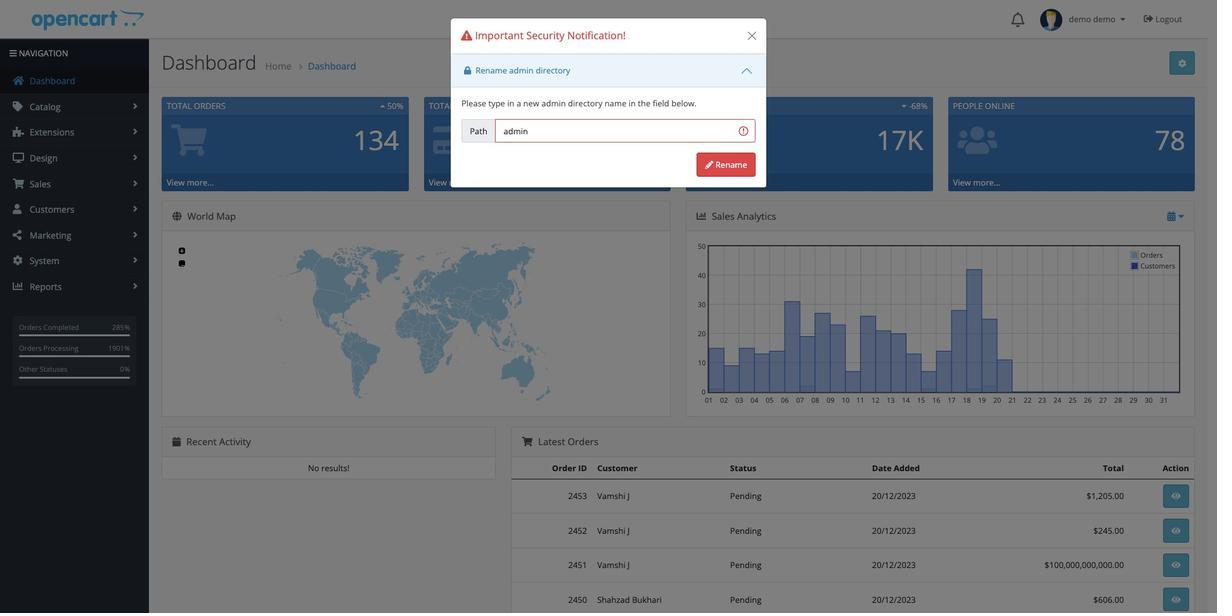 Task type: vqa. For each thing, say whether or not it's contained in the screenshot.
$22.99 in Postcode-Based Shipping $22.99
no



Task type: describe. For each thing, give the bounding box(es) containing it.
view more... link for 100b
[[429, 177, 476, 188]]

marketing
[[27, 229, 71, 241]]

opencart image
[[30, 7, 144, 31]]

marketing link
[[0, 223, 149, 248]]

2451
[[568, 560, 587, 571]]

catalog link
[[0, 94, 149, 119]]

total orders
[[167, 100, 226, 112]]

$245.00
[[1094, 526, 1124, 537]]

bars image
[[10, 49, 17, 58]]

27
[[1099, 396, 1107, 405]]

-29%
[[645, 100, 666, 112]]

2 horizontal spatial dashboard
[[308, 60, 356, 72]]

1 horizontal spatial dashboard
[[162, 49, 257, 75]]

important
[[475, 29, 524, 42]]

1 horizontal spatial admin
[[542, 97, 566, 109]]

17
[[948, 396, 956, 405]]

share alt image
[[13, 230, 24, 240]]

world
[[187, 210, 214, 222]]

demo demo link
[[1034, 0, 1135, 38]]

view for 17k
[[691, 177, 709, 188]]

other
[[19, 365, 38, 374]]

sales for sales analytics
[[712, 210, 735, 222]]

reports link
[[0, 275, 149, 300]]

25
[[1069, 396, 1077, 405]]

1 demo from the left
[[1069, 13, 1092, 25]]

logout
[[1156, 13, 1183, 25]]

customers link
[[0, 197, 149, 222]]

results!
[[321, 463, 350, 474]]

people online
[[953, 100, 1015, 112]]

reports
[[27, 281, 62, 293]]

2 in from the left
[[629, 97, 636, 109]]

extensions link
[[0, 120, 149, 145]]

−
[[181, 260, 185, 271]]

28
[[1115, 396, 1123, 405]]

0
[[702, 387, 706, 397]]

view more... link for 134
[[167, 177, 214, 188]]

vamshi j for 2452
[[597, 526, 630, 537]]

orders for orders
[[1141, 250, 1163, 260]]

08
[[812, 396, 819, 405]]

sales link
[[0, 172, 149, 197]]

order
[[552, 463, 576, 474]]

type
[[489, 97, 505, 109]]

caret down image inside demo demo link
[[1118, 15, 1128, 23]]

0 horizontal spatial dashboard
[[27, 75, 75, 87]]

name
[[605, 97, 627, 109]]

more... for 78
[[973, 177, 1001, 188]]

calendar alt image
[[1168, 212, 1176, 221]]

security
[[526, 29, 565, 42]]

-68%
[[907, 100, 928, 112]]

view more... link for 17k
[[691, 177, 738, 188]]

12
[[872, 396, 880, 405]]

demo demo image
[[1041, 9, 1063, 31]]

the
[[638, 97, 651, 109]]

1 horizontal spatial customers
[[718, 100, 767, 112]]

29%
[[650, 100, 666, 112]]

online
[[985, 100, 1015, 112]]

1 vertical spatial 20
[[994, 396, 1001, 405]]

date added
[[872, 463, 920, 474]]

chart bar image inside reports link
[[13, 281, 24, 292]]

view image for $606.00
[[1172, 596, 1181, 605]]

$1,205.00
[[1087, 491, 1124, 502]]

order id
[[552, 463, 587, 474]]

+ −
[[180, 245, 185, 271]]

1 vertical spatial 10
[[842, 396, 850, 405]]

calendar image
[[172, 438, 181, 447]]

view more... for 134
[[167, 177, 214, 188]]

vamshi j for 2451
[[597, 560, 630, 571]]

total sales
[[429, 100, 479, 112]]

other statuses
[[19, 365, 67, 374]]

pencil alt image
[[705, 161, 714, 169]]

new
[[523, 97, 540, 109]]

vamshi for 2451
[[597, 560, 626, 571]]

Directory Name text field
[[495, 119, 756, 143]]

logout link
[[1135, 0, 1195, 38]]

total customers
[[691, 100, 767, 112]]

home
[[265, 60, 292, 72]]

orders for orders completed
[[19, 322, 42, 332]]

a
[[517, 97, 521, 109]]

rename admin directory button
[[451, 54, 766, 87]]

below.
[[672, 97, 697, 109]]

285%
[[112, 322, 130, 332]]

field
[[653, 97, 669, 109]]

view more... link for 78
[[953, 177, 1001, 188]]

pending for 2453
[[730, 491, 762, 502]]

2453
[[568, 491, 587, 502]]

bell image
[[1011, 12, 1025, 27]]

15
[[918, 396, 925, 405]]

caret up image
[[380, 102, 385, 110]]

2452
[[568, 526, 587, 537]]

id
[[578, 463, 587, 474]]

system
[[27, 255, 59, 267]]

68%
[[912, 100, 928, 112]]

statuses
[[40, 365, 67, 374]]

tag image
[[13, 101, 24, 111]]

sales analytics
[[710, 210, 776, 222]]

view more... for 17k
[[691, 177, 738, 188]]

100b
[[598, 122, 661, 158]]

sign out alt image
[[1144, 14, 1154, 23]]

date
[[872, 463, 892, 474]]

view for 78
[[953, 177, 971, 188]]

j for 2453
[[628, 491, 630, 502]]

03
[[736, 396, 743, 405]]

user image
[[13, 204, 24, 214]]

11
[[857, 396, 864, 405]]

design link
[[0, 146, 149, 171]]

system link
[[0, 249, 149, 274]]

pending for 2450
[[730, 594, 762, 606]]

important security notification!
[[473, 29, 626, 42]]

1 horizontal spatial sales
[[456, 100, 479, 112]]

23
[[1039, 396, 1046, 405]]

0 horizontal spatial customers
[[27, 204, 74, 216]]

please type in a new admin directory name in the field below.
[[462, 97, 697, 109]]

design
[[27, 152, 58, 164]]

20/12/2023 for $1,205.00
[[872, 491, 916, 502]]

rename button
[[697, 153, 756, 177]]

05
[[766, 396, 774, 405]]

04
[[751, 396, 759, 405]]

20/12/2023 for $606.00
[[872, 594, 916, 606]]



Task type: locate. For each thing, give the bounding box(es) containing it.
1 view more... from the left
[[167, 177, 214, 188]]

vamshi down customer
[[597, 491, 626, 502]]

lock image
[[464, 67, 471, 75]]

vamshi j down customer
[[597, 491, 630, 502]]

j down customer
[[628, 491, 630, 502]]

2 pending from the top
[[730, 526, 762, 537]]

1 vertical spatial customers
[[27, 204, 74, 216]]

1 horizontal spatial dashboard link
[[308, 60, 356, 72]]

3 view image from the top
[[1172, 596, 1181, 605]]

0 horizontal spatial 20
[[698, 329, 706, 339]]

1 20/12/2023 from the top
[[872, 491, 916, 502]]

31
[[1160, 396, 1168, 405]]

2 horizontal spatial sales
[[712, 210, 735, 222]]

recent
[[186, 436, 217, 448]]

3 pending from the top
[[730, 560, 762, 571]]

0 horizontal spatial -
[[647, 100, 650, 112]]

dashboard link right home link
[[308, 60, 356, 72]]

j for 2451
[[628, 560, 630, 571]]

home image
[[13, 76, 24, 86]]

0 horizontal spatial 10
[[698, 358, 706, 368]]

2 demo from the left
[[1094, 13, 1116, 25]]

customers down calendar alt icon
[[1141, 261, 1176, 271]]

1 horizontal spatial 30
[[1145, 396, 1153, 405]]

total for 17k
[[691, 100, 716, 112]]

1 vertical spatial caret down image
[[640, 102, 645, 110]]

vamshi j
[[597, 491, 630, 502], [597, 526, 630, 537], [597, 560, 630, 571]]

2 vertical spatial vamshi
[[597, 560, 626, 571]]

j
[[628, 491, 630, 502], [628, 526, 630, 537], [628, 560, 630, 571]]

caret down image
[[1118, 15, 1128, 23], [640, 102, 645, 110], [1179, 212, 1184, 221]]

vamshi right 2452
[[597, 526, 626, 537]]

2 view more... from the left
[[429, 177, 476, 188]]

caret down image
[[902, 102, 907, 110]]

18
[[963, 396, 971, 405]]

vamshi right the 2451
[[597, 560, 626, 571]]

pending
[[730, 491, 762, 502], [730, 526, 762, 537], [730, 560, 762, 571], [730, 594, 762, 606]]

total for 134
[[167, 100, 192, 112]]

analytics
[[737, 210, 776, 222]]

0 horizontal spatial rename
[[476, 65, 507, 76]]

bukhari
[[632, 594, 662, 606]]

caret down image left sign out alt icon
[[1118, 15, 1128, 23]]

1 horizontal spatial -
[[909, 100, 912, 112]]

demo left sign out alt icon
[[1094, 13, 1116, 25]]

admin inside dropdown button
[[509, 65, 534, 76]]

10
[[698, 358, 706, 368], [842, 396, 850, 405]]

view more... link
[[167, 177, 214, 188], [429, 177, 476, 188], [691, 177, 738, 188], [953, 177, 1001, 188]]

2 vertical spatial sales
[[712, 210, 735, 222]]

- for 17k
[[909, 100, 912, 112]]

admin right new
[[542, 97, 566, 109]]

0 horizontal spatial caret down image
[[640, 102, 645, 110]]

0 horizontal spatial shopping cart image
[[13, 179, 24, 189]]

demo right demo demo "image" on the right
[[1069, 13, 1092, 25]]

dashboard up total orders
[[162, 49, 257, 75]]

shopping cart image down desktop image
[[13, 179, 24, 189]]

in left the
[[629, 97, 636, 109]]

1 vamshi from the top
[[597, 491, 626, 502]]

2 view from the left
[[429, 177, 447, 188]]

4 view more... from the left
[[953, 177, 1001, 188]]

0 horizontal spatial demo
[[1069, 13, 1092, 25]]

extensions
[[27, 126, 74, 138]]

30 down the 40
[[698, 300, 706, 309]]

rename
[[476, 65, 507, 76], [714, 159, 747, 171]]

0%
[[120, 365, 130, 374]]

sales inside sales link
[[27, 178, 51, 190]]

- left field
[[647, 100, 650, 112]]

shopping cart image
[[13, 179, 24, 189], [522, 438, 533, 447]]

1 view from the left
[[167, 177, 185, 188]]

0 horizontal spatial 30
[[698, 300, 706, 309]]

1 - from the left
[[647, 100, 650, 112]]

1 view image from the top
[[1172, 527, 1181, 536]]

sales down design
[[27, 178, 51, 190]]

0 horizontal spatial sales
[[27, 178, 51, 190]]

chart bar image up 50
[[697, 212, 706, 221]]

3 view more... link from the left
[[691, 177, 738, 188]]

1 horizontal spatial in
[[629, 97, 636, 109]]

1 j from the top
[[628, 491, 630, 502]]

0 vertical spatial 20
[[698, 329, 706, 339]]

1 horizontal spatial caret down image
[[1118, 15, 1128, 23]]

3 vamshi from the top
[[597, 560, 626, 571]]

10 left 11
[[842, 396, 850, 405]]

1 horizontal spatial chart bar image
[[697, 212, 706, 221]]

2 more... from the left
[[449, 177, 476, 188]]

pending for 2451
[[730, 560, 762, 571]]

orders for orders processing
[[19, 344, 42, 353]]

2 vamshi j from the top
[[597, 526, 630, 537]]

rename for rename admin directory
[[476, 65, 507, 76]]

view more...
[[167, 177, 214, 188], [429, 177, 476, 188], [691, 177, 738, 188], [953, 177, 1001, 188]]

customers right below.
[[718, 100, 767, 112]]

total
[[167, 100, 192, 112], [429, 100, 454, 112], [691, 100, 716, 112], [1103, 463, 1124, 474]]

1 vamshi j from the top
[[597, 491, 630, 502]]

vamshi for 2453
[[597, 491, 626, 502]]

chart bar image down cog image
[[13, 281, 24, 292]]

puzzle piece image
[[13, 127, 24, 137]]

1 view more... link from the left
[[167, 177, 214, 188]]

chart bar image
[[697, 212, 706, 221], [13, 281, 24, 292]]

rename up sales analytics
[[714, 159, 747, 171]]

catalog
[[27, 101, 61, 113]]

0 vertical spatial 10
[[698, 358, 706, 368]]

3 j from the top
[[628, 560, 630, 571]]

1 vertical spatial vamshi
[[597, 526, 626, 537]]

14
[[902, 396, 910, 405]]

20 down the 40
[[698, 329, 706, 339]]

4 pending from the top
[[730, 594, 762, 606]]

1 vertical spatial shopping cart image
[[522, 438, 533, 447]]

caret down image right calendar alt icon
[[1179, 212, 1184, 221]]

1 vertical spatial directory
[[568, 97, 603, 109]]

shahzad
[[597, 594, 630, 606]]

1 horizontal spatial 20
[[994, 396, 1001, 405]]

2450
[[568, 594, 587, 606]]

view more... for 100b
[[429, 177, 476, 188]]

shopping cart image inside sales link
[[13, 179, 24, 189]]

sales for sales
[[27, 178, 51, 190]]

0 vertical spatial customers
[[718, 100, 767, 112]]

1 horizontal spatial demo
[[1094, 13, 1116, 25]]

2 vertical spatial j
[[628, 560, 630, 571]]

3 view more... from the left
[[691, 177, 738, 188]]

customer
[[597, 463, 638, 474]]

cog image
[[13, 256, 24, 266]]

pending for 2452
[[730, 526, 762, 537]]

4 more... from the left
[[973, 177, 1001, 188]]

1 vertical spatial sales
[[27, 178, 51, 190]]

0 vertical spatial vamshi j
[[597, 491, 630, 502]]

0 vertical spatial view image
[[1172, 527, 1181, 536]]

0 vertical spatial directory
[[536, 65, 570, 76]]

30 right 29
[[1145, 396, 1153, 405]]

dashboard up catalog
[[27, 75, 75, 87]]

1 vertical spatial j
[[628, 526, 630, 537]]

30
[[698, 300, 706, 309], [1145, 396, 1153, 405]]

10 up 0 at the right bottom of the page
[[698, 358, 706, 368]]

view image
[[1172, 527, 1181, 536], [1172, 562, 1181, 570], [1172, 596, 1181, 605]]

view
[[167, 177, 185, 188], [429, 177, 447, 188], [691, 177, 709, 188], [953, 177, 971, 188]]

view more... for 78
[[953, 177, 1001, 188]]

0 vertical spatial vamshi
[[597, 491, 626, 502]]

20/12/2023
[[872, 491, 916, 502], [872, 526, 916, 537], [872, 560, 916, 571], [872, 594, 916, 606]]

2 vertical spatial view image
[[1172, 596, 1181, 605]]

vamshi j right 2452
[[597, 526, 630, 537]]

j up shahzad bukhari
[[628, 560, 630, 571]]

recent activity
[[184, 436, 251, 448]]

0 horizontal spatial admin
[[509, 65, 534, 76]]

j right 2452
[[628, 526, 630, 537]]

view image
[[1172, 493, 1181, 501]]

orders processing
[[19, 344, 78, 353]]

shopping cart image left latest
[[522, 438, 533, 447]]

07
[[796, 396, 804, 405]]

2 vertical spatial vamshi j
[[597, 560, 630, 571]]

26
[[1084, 396, 1092, 405]]

j for 2452
[[628, 526, 630, 537]]

0 vertical spatial admin
[[509, 65, 534, 76]]

0 horizontal spatial chart bar image
[[13, 281, 24, 292]]

20/12/2023 for $100,000,000,000.00
[[872, 560, 916, 571]]

4 view from the left
[[953, 177, 971, 188]]

view image for $245.00
[[1172, 527, 1181, 536]]

vamshi
[[597, 491, 626, 502], [597, 526, 626, 537], [597, 560, 626, 571]]

4 20/12/2023 from the top
[[872, 594, 916, 606]]

rename admin directory
[[471, 65, 570, 76]]

path
[[470, 125, 488, 137]]

latest orders
[[536, 436, 599, 448]]

1 more... from the left
[[187, 177, 214, 188]]

sales up path
[[456, 100, 479, 112]]

2 horizontal spatial customers
[[1141, 261, 1176, 271]]

vamshi for 2452
[[597, 526, 626, 537]]

1 vertical spatial view image
[[1172, 562, 1181, 570]]

3 view from the left
[[691, 177, 709, 188]]

02
[[720, 396, 728, 405]]

customers
[[718, 100, 767, 112], [27, 204, 74, 216], [1141, 261, 1176, 271]]

3 vamshi j from the top
[[597, 560, 630, 571]]

please
[[462, 97, 486, 109]]

customers up marketing
[[27, 204, 74, 216]]

shopping cart image for sales
[[13, 179, 24, 189]]

globe image
[[172, 212, 182, 221]]

2 vertical spatial customers
[[1141, 261, 1176, 271]]

24
[[1054, 396, 1062, 405]]

06
[[781, 396, 789, 405]]

2 view image from the top
[[1172, 562, 1181, 570]]

admin
[[509, 65, 534, 76], [542, 97, 566, 109]]

16
[[933, 396, 941, 405]]

0 vertical spatial shopping cart image
[[13, 179, 24, 189]]

0 vertical spatial j
[[628, 491, 630, 502]]

dashboard
[[162, 49, 257, 75], [308, 60, 356, 72], [27, 75, 75, 87]]

1 pending from the top
[[730, 491, 762, 502]]

view for 100b
[[429, 177, 447, 188]]

2 vamshi from the top
[[597, 526, 626, 537]]

20/12/2023 for $245.00
[[872, 526, 916, 537]]

more... for 100b
[[449, 177, 476, 188]]

view image for $100,000,000,000.00
[[1172, 562, 1181, 570]]

latest
[[538, 436, 565, 448]]

map
[[216, 210, 236, 222]]

19
[[978, 396, 986, 405]]

dashboard right home link
[[308, 60, 356, 72]]

rename inside dropdown button
[[476, 65, 507, 76]]

vamshi j up shahzad
[[597, 560, 630, 571]]

29
[[1130, 396, 1138, 405]]

3 more... from the left
[[711, 177, 738, 188]]

- for 100b
[[647, 100, 650, 112]]

total for 100b
[[429, 100, 454, 112]]

40
[[698, 271, 706, 280]]

exclamation triangle image
[[461, 30, 473, 41]]

13
[[887, 396, 895, 405]]

1 vertical spatial admin
[[542, 97, 566, 109]]

0 vertical spatial 30
[[698, 300, 706, 309]]

20 left 21
[[994, 396, 1001, 405]]

1 in from the left
[[507, 97, 515, 109]]

in left a
[[507, 97, 515, 109]]

directory left name
[[568, 97, 603, 109]]

shahzad bukhari
[[597, 594, 662, 606]]

0 vertical spatial chart bar image
[[697, 212, 706, 221]]

home link
[[265, 60, 292, 72]]

rename inside button
[[714, 159, 747, 171]]

notification!
[[567, 29, 626, 42]]

0 vertical spatial rename
[[476, 65, 507, 76]]

more... for 17k
[[711, 177, 738, 188]]

added
[[894, 463, 920, 474]]

0 horizontal spatial dashboard link
[[0, 69, 149, 94]]

view for 134
[[167, 177, 185, 188]]

directory
[[536, 65, 570, 76], [568, 97, 603, 109]]

desktop image
[[13, 153, 24, 163]]

50
[[698, 242, 706, 251]]

4 view more... link from the left
[[953, 177, 1001, 188]]

admin up a
[[509, 65, 534, 76]]

78
[[1155, 122, 1186, 158]]

directory inside dropdown button
[[536, 65, 570, 76]]

1 horizontal spatial shopping cart image
[[522, 438, 533, 447]]

world map
[[185, 210, 236, 222]]

2 horizontal spatial caret down image
[[1179, 212, 1184, 221]]

rename right the lock image
[[476, 65, 507, 76]]

directory down important security notification!
[[536, 65, 570, 76]]

134
[[353, 122, 399, 158]]

- right caret down icon at the top
[[909, 100, 912, 112]]

3 20/12/2023 from the top
[[872, 560, 916, 571]]

processing
[[43, 344, 78, 353]]

no results!
[[308, 463, 350, 474]]

1 horizontal spatial rename
[[714, 159, 747, 171]]

orders completed
[[19, 322, 79, 332]]

2 j from the top
[[628, 526, 630, 537]]

2 view more... link from the left
[[429, 177, 476, 188]]

no
[[308, 463, 319, 474]]

1 vertical spatial chart bar image
[[13, 281, 24, 292]]

0 vertical spatial sales
[[456, 100, 479, 112]]

50%
[[385, 100, 404, 112]]

1 vertical spatial 30
[[1145, 396, 1153, 405]]

1 horizontal spatial 10
[[842, 396, 850, 405]]

2 vertical spatial caret down image
[[1179, 212, 1184, 221]]

2 - from the left
[[909, 100, 912, 112]]

sales left 'analytics' in the top right of the page
[[712, 210, 735, 222]]

dashboard link up catalog 'link'
[[0, 69, 149, 94]]

vamshi j for 2453
[[597, 491, 630, 502]]

sales
[[456, 100, 479, 112], [27, 178, 51, 190], [712, 210, 735, 222]]

2 20/12/2023 from the top
[[872, 526, 916, 537]]

1 vertical spatial vamshi j
[[597, 526, 630, 537]]

demo
[[1069, 13, 1092, 25], [1094, 13, 1116, 25]]

rename for rename
[[714, 159, 747, 171]]

shopping cart image for latest orders
[[522, 438, 533, 447]]

developer setting image
[[1179, 59, 1187, 68]]

caret down image left '29%'
[[640, 102, 645, 110]]

0 horizontal spatial in
[[507, 97, 515, 109]]

dashboard link
[[308, 60, 356, 72], [0, 69, 149, 94]]

status
[[730, 463, 757, 474]]

navigation
[[17, 48, 68, 59]]

0 vertical spatial caret down image
[[1118, 15, 1128, 23]]

1901%
[[108, 344, 130, 353]]

1 vertical spatial rename
[[714, 159, 747, 171]]

more... for 134
[[187, 177, 214, 188]]



